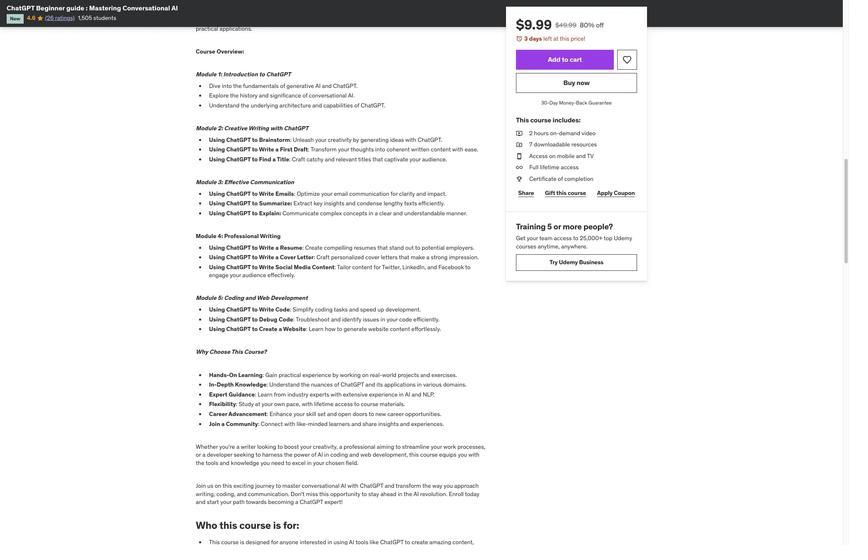 Task type: describe. For each thing, give the bounding box(es) containing it.
web
[[257, 294, 270, 302]]

ratings)
[[55, 14, 75, 22]]

left
[[544, 35, 552, 42]]

content inside the 'module 5: coding and web development using chatgpt to write code : simplify coding tasks and speed up development. using chatgpt to debug code : troubleshoot and identify issues in your code efficiently. using chatgpt to create a website : learn how to generate website content effortlessly.'
[[390, 325, 410, 333]]

business
[[579, 259, 604, 266]]

course left the is
[[239, 519, 271, 532]]

a up seeking
[[237, 443, 240, 451]]

website
[[369, 325, 389, 333]]

(26
[[45, 14, 54, 22]]

xsmall image for full
[[516, 164, 523, 172]]

development
[[271, 294, 308, 302]]

this right miss
[[319, 490, 329, 498]]

: down 'first'
[[289, 156, 291, 163]]

your up relevant
[[338, 146, 349, 153]]

and down tasks
[[331, 316, 341, 323]]

gateway
[[419, 0, 440, 8]]

this course includes:
[[516, 116, 581, 124]]

speed
[[360, 306, 376, 313]]

streamline
[[402, 443, 430, 451]]

add to cart button
[[516, 50, 614, 70]]

module for module 4: professional writing
[[196, 232, 217, 240]]

and left capabilities
[[312, 102, 322, 109]]

gift
[[545, 189, 555, 197]]

the left way
[[423, 482, 431, 490]]

: up 'first'
[[290, 136, 292, 143]]

at inside hands-on learning : gain practical experience by working on real-world projects and exercises. in-depth knowledge : understand the nuances of chatgpt and its applications in various domains. expert guidance : learn from industry experts with extensive experience in ai and nlp. flexibility : study at your own pace, with lifetime access to course materials. career advancement : enhance your skill set and open doors to new career opportunities. join a community : connect with like-minded learners and share insights and experiences.
[[255, 401, 260, 408]]

your inside : tailor content for twitter, linkedin, and facebook to engage your audience effectively.
[[230, 272, 241, 279]]

$9.99
[[516, 16, 552, 33]]

6 using from the top
[[209, 209, 225, 217]]

knowledge inside welcome to the "chatgpt complete guide: mastering conversational ai" course, your gateway to unlocking the full potential of generative ai with chatgpt. in this comprehensive program, we will delve deep into the world of chatgpt, empowering you with the skills and knowledge to leverage this cutting-edge technology in a variety of practical applications.
[[314, 17, 342, 24]]

content inside : tailor content for twitter, linkedin, and facebook to engage your audience effectively.
[[352, 263, 372, 271]]

: left study at the bottom of page
[[236, 401, 237, 408]]

understand inside module 1: introduction to chatgpt dive into the fundamentals of generative ai and chatgpt. explore the history and significance of conversational ai. understand the underlying architecture and capabilities of chatgpt.
[[209, 102, 240, 109]]

variety
[[461, 17, 478, 24]]

1 vertical spatial code
[[279, 316, 293, 323]]

we
[[393, 8, 400, 16]]

your left own
[[262, 401, 273, 408]]

and inside welcome to the "chatgpt complete guide: mastering conversational ai" course, your gateway to unlocking the full potential of generative ai with chatgpt. in this comprehensive program, we will delve deep into the world of chatgpt, empowering you with the skills and knowledge to leverage this cutting-edge technology in a variety of practical applications.
[[303, 17, 312, 24]]

understand inside hands-on learning : gain practical experience by working on real-world projects and exercises. in-depth knowledge : understand the nuances of chatgpt and its applications in various domains. expert guidance : learn from industry experts with extensive experience in ai and nlp. flexibility : study at your own pace, with lifetime access to course materials. career advancement : enhance your skill set and open doors to new career opportunities. join a community : connect with like-minded learners and share insights and experiences.
[[269, 381, 300, 389]]

start
[[207, 499, 219, 506]]

learn inside hands-on learning : gain practical experience by working on real-world projects and exercises. in-depth knowledge : understand the nuances of chatgpt and its applications in various domains. expert guidance : learn from industry experts with extensive experience in ai and nlp. flexibility : study at your own pace, with lifetime access to course materials. career advancement : enhance your skill set and open doors to new career opportunities. join a community : connect with like-minded learners and share insights and experiences.
[[258, 391, 273, 398]]

strong
[[431, 254, 448, 261]]

module 4: professional writing
[[196, 232, 281, 240]]

and left nlp.
[[412, 391, 422, 398]]

nlp.
[[423, 391, 435, 398]]

this inside whether you're a writer looking to boost your creativity, a professional aiming to streamline your work processes, or a developer seeking to harness the power of ai in coding and web development, this course equips you with the tools and knowledge you need to excel in your chosen field.
[[409, 451, 419, 459]]

and up "field."
[[350, 451, 359, 459]]

your left chosen
[[313, 459, 324, 467]]

and right set
[[327, 410, 337, 418]]

lengthy
[[384, 200, 403, 207]]

generative inside welcome to the "chatgpt complete guide: mastering conversational ai" course, your gateway to unlocking the full potential of generative ai with chatgpt. in this comprehensive program, we will delve deep into the world of chatgpt, empowering you with the skills and knowledge to leverage this cutting-edge technology in a variety of practical applications.
[[236, 8, 264, 16]]

in down applications
[[399, 391, 404, 398]]

world inside hands-on learning : gain practical experience by working on real-world projects and exercises. in-depth knowledge : understand the nuances of chatgpt and its applications in various domains. expert guidance : learn from industry experts with extensive experience in ai and nlp. flexibility : study at your own pace, with lifetime access to course materials. career advancement : enhance your skill set and open doors to new career opportunities. join a community : connect with like-minded learners and share insights and experiences.
[[382, 371, 397, 379]]

practical inside welcome to the "chatgpt complete guide: mastering conversational ai" course, your gateway to unlocking the full potential of generative ai with chatgpt. in this comprehensive program, we will delve deep into the world of chatgpt, empowering you with the skills and knowledge to leverage this cutting-edge technology in a variety of practical applications.
[[196, 25, 218, 32]]

condense
[[357, 200, 382, 207]]

and inside module 2: creative writing with chatgpt using chatgpt to brainstorm : unleash your creativity by generating ideas with chatgpt. using chatgpt to write a first draft : transform your thoughts into coherent written content with ease. using chatgpt to find a title : craft catchy and relevant titles that captivate your audience.
[[325, 156, 335, 163]]

or inside training 5 or more people? get your team access to 25,000+ top udemy courses anytime, anywhere.
[[554, 221, 561, 231]]

and down developer
[[220, 459, 230, 467]]

1 vertical spatial experience
[[369, 391, 398, 398]]

xsmall image for 2
[[516, 129, 523, 137]]

and up various
[[421, 371, 430, 379]]

: up 1,505
[[86, 4, 88, 12]]

the down transform
[[404, 490, 412, 498]]

the down history
[[241, 102, 249, 109]]

out
[[405, 244, 414, 251]]

: down "unleash"
[[308, 146, 310, 153]]

: up letter
[[302, 244, 304, 251]]

course inside whether you're a writer looking to boost your creativity, a professional aiming to streamline your work processes, or a developer seeking to harness the power of ai in coding and web development, this course equips you with the tools and knowledge you need to excel in your chosen field.
[[420, 451, 438, 459]]

join inside hands-on learning : gain practical experience by working on real-world projects and exercises. in-depth knowledge : understand the nuances of chatgpt and its applications in various domains. expert guidance : learn from industry experts with extensive experience in ai and nlp. flexibility : study at your own pace, with lifetime access to course materials. career advancement : enhance your skill set and open doors to new career opportunities. join a community : connect with like-minded learners and share insights and experiences.
[[209, 420, 220, 428]]

4 using from the top
[[209, 190, 225, 197]]

the left skills
[[278, 17, 287, 24]]

identify
[[342, 316, 362, 323]]

: down knowledge
[[255, 391, 256, 398]]

for inside : tailor content for twitter, linkedin, and facebook to engage your audience effectively.
[[374, 263, 381, 271]]

: inside module 3: effective communication using chatgpt to write emails : optimize your email communication for clarity and impact. using chatgpt to summarize: extract key insights and condense lengthy texts efficiently. using chatgpt to explain: communicate complex concepts in a clear and understandable manner.
[[294, 190, 296, 197]]

: up website
[[293, 316, 295, 323]]

seeking
[[234, 451, 254, 459]]

tools
[[206, 459, 219, 467]]

transform
[[311, 146, 337, 153]]

with inside join us on this exciting journey to master conversational ai with chatgpt and transform the way you approach writing, coding, and communication. don't miss this opportunity to stay ahead in the ai revolution. enroll today and start your path towards becoming a chatgpt expert!
[[348, 482, 359, 490]]

potential inside welcome to the "chatgpt complete guide: mastering conversational ai" course, your gateway to unlocking the full potential of generative ai with chatgpt. in this comprehensive program, we will delve deep into the world of chatgpt, empowering you with the skills and knowledge to leverage this cutting-edge technology in a variety of practical applications.
[[205, 8, 228, 16]]

texts
[[404, 200, 417, 207]]

a down whether
[[202, 451, 206, 459]]

3 using from the top
[[209, 156, 225, 163]]

3
[[525, 35, 528, 42]]

and left tv at the top
[[576, 152, 586, 160]]

the down 'introduction'
[[233, 82, 242, 89]]

code
[[399, 316, 412, 323]]

10 using from the top
[[209, 306, 225, 313]]

the up empowering on the left top of the page
[[228, 0, 236, 8]]

efficiently. inside the 'module 5: coding and web development using chatgpt to write code : simplify coding tasks and speed up development. using chatgpt to debug code : troubleshoot and identify issues in your code efficiently. using chatgpt to create a website : learn how to generate website content effortlessly.'
[[414, 316, 440, 323]]

gift this course
[[545, 189, 586, 197]]

5
[[548, 221, 552, 231]]

lifetime inside hands-on learning : gain practical experience by working on real-world projects and exercises. in-depth knowledge : understand the nuances of chatgpt and its applications in various domains. expert guidance : learn from industry experts with extensive experience in ai and nlp. flexibility : study at your own pace, with lifetime access to course materials. career advancement : enhance your skill set and open doors to new career opportunities. join a community : connect with like-minded learners and share insights and experiences.
[[314, 401, 334, 408]]

chatgpt. up generating
[[361, 102, 386, 109]]

efficiently. inside module 3: effective communication using chatgpt to write emails : optimize your email communication for clarity and impact. using chatgpt to summarize: extract key insights and condense lengthy texts efficiently. using chatgpt to explain: communicate complex concepts in a clear and understandable manner.
[[419, 200, 445, 207]]

practical inside hands-on learning : gain practical experience by working on real-world projects and exercises. in-depth knowledge : understand the nuances of chatgpt and its applications in various domains. expert guidance : learn from industry experts with extensive experience in ai and nlp. flexibility : study at your own pace, with lifetime access to course materials. career advancement : enhance your skill set and open doors to new career opportunities. join a community : connect with like-minded learners and share insights and experiences.
[[279, 371, 301, 379]]

chatgpt. inside module 2: creative writing with chatgpt using chatgpt to brainstorm : unleash your creativity by generating ideas with chatgpt. using chatgpt to write a first draft : transform your thoughts into coherent written content with ease. using chatgpt to find a title : craft catchy and relevant titles that captivate your audience.
[[418, 136, 443, 143]]

module 1: introduction to chatgpt dive into the fundamentals of generative ai and chatgpt. explore the history and significance of conversational ai. understand the underlying architecture and capabilities of chatgpt.
[[196, 71, 386, 109]]

social
[[276, 263, 293, 271]]

course
[[196, 48, 215, 55]]

your left work
[[431, 443, 442, 451]]

5:
[[218, 294, 223, 302]]

you down harness
[[261, 459, 270, 467]]

udemy inside try udemy business link
[[559, 259, 578, 266]]

program,
[[368, 8, 392, 16]]

your up power
[[300, 443, 312, 451]]

knowledge inside whether you're a writer looking to boost your creativity, a professional aiming to streamline your work processes, or a developer seeking to harness the power of ai in coding and web development, this course equips you with the tools and knowledge you need to excel in your chosen field.
[[231, 459, 259, 467]]

a left 'first'
[[276, 146, 279, 153]]

the left tools at the bottom
[[196, 459, 204, 467]]

5 write from the top
[[259, 263, 274, 271]]

by inside hands-on learning : gain practical experience by working on real-world projects and exercises. in-depth knowledge : understand the nuances of chatgpt and its applications in various domains. expert guidance : learn from industry experts with extensive experience in ai and nlp. flexibility : study at your own pace, with lifetime access to course materials. career advancement : enhance your skill set and open doors to new career opportunities. join a community : connect with like-minded learners and share insights and experiences.
[[333, 371, 339, 379]]

1,505 students
[[78, 14, 116, 22]]

choose
[[209, 348, 230, 356]]

chatgpt. inside welcome to the "chatgpt complete guide: mastering conversational ai" course, your gateway to unlocking the full potential of generative ai with chatgpt. in this comprehensive program, we will delve deep into the world of chatgpt, empowering you with the skills and knowledge to leverage this cutting-edge technology in a variety of practical applications.
[[284, 8, 309, 16]]

craft inside module 2: creative writing with chatgpt using chatgpt to brainstorm : unleash your creativity by generating ideas with chatgpt. using chatgpt to write a first draft : transform your thoughts into coherent written content with ease. using chatgpt to find a title : craft catchy and relevant titles that captivate your audience.
[[292, 156, 305, 163]]

chosen
[[326, 459, 345, 467]]

in inside welcome to the "chatgpt complete guide: mastering conversational ai" course, your gateway to unlocking the full potential of generative ai with chatgpt. in this comprehensive program, we will delve deep into the world of chatgpt, empowering you with the skills and knowledge to leverage this cutting-edge technology in a variety of practical applications.
[[450, 17, 455, 24]]

capabilities
[[324, 102, 353, 109]]

course inside hands-on learning : gain practical experience by working on real-world projects and exercises. in-depth knowledge : understand the nuances of chatgpt and its applications in various domains. expert guidance : learn from industry experts with extensive experience in ai and nlp. flexibility : study at your own pace, with lifetime access to course materials. career advancement : enhance your skill set and open doors to new career opportunities. join a community : connect with like-minded learners and share insights and experiences.
[[361, 401, 379, 408]]

your inside welcome to the "chatgpt complete guide: mastering conversational ai" course, your gateway to unlocking the full potential of generative ai with chatgpt. in this comprehensive program, we will delve deep into the world of chatgpt, empowering you with the skills and knowledge to leverage this cutting-edge technology in a variety of practical applications.
[[406, 0, 417, 8]]

industry
[[288, 391, 309, 398]]

: up 'connect'
[[267, 410, 268, 418]]

and up underlying
[[259, 92, 269, 99]]

a inside the 'module 5: coding and web development using chatgpt to write code : simplify coding tasks and speed up development. using chatgpt to debug code : troubleshoot and identify issues in your code efficiently. using chatgpt to create a website : learn how to generate website content effortlessly.'
[[279, 325, 282, 333]]

chatgpt. up ai.
[[333, 82, 358, 89]]

your down written
[[410, 156, 421, 163]]

your up transform
[[315, 136, 327, 143]]

underlying
[[251, 102, 278, 109]]

you inside welcome to the "chatgpt complete guide: mastering conversational ai" course, your gateway to unlocking the full potential of generative ai with chatgpt. in this comprehensive program, we will delve deep into the world of chatgpt, empowering you with the skills and knowledge to leverage this cutting-edge technology in a variety of practical applications.
[[256, 17, 265, 24]]

generating
[[361, 136, 389, 143]]

buy now
[[564, 78, 590, 87]]

experts
[[310, 391, 329, 398]]

effortlessly.
[[412, 325, 441, 333]]

students
[[94, 14, 116, 22]]

this up coding,
[[223, 482, 232, 490]]

conversational inside welcome to the "chatgpt complete guide: mastering conversational ai" course, your gateway to unlocking the full potential of generative ai with chatgpt. in this comprehensive program, we will delve deep into the world of chatgpt, empowering you with the skills and knowledge to leverage this cutting-edge technology in a variety of practical applications.
[[337, 0, 376, 8]]

and left its
[[366, 381, 375, 389]]

and up 'ahead'
[[385, 482, 395, 490]]

xsmall image for 7
[[516, 141, 523, 149]]

chatgpt,
[[196, 17, 220, 24]]

professional
[[224, 232, 259, 240]]

need
[[271, 459, 284, 467]]

the right unlocking
[[475, 0, 484, 8]]

ai inside whether you're a writer looking to boost your creativity, a professional aiming to streamline your work processes, or a developer seeking to harness the power of ai in coding and web development, this course equips you with the tools and knowledge you need to excel in your chosen field.
[[318, 451, 323, 459]]

0 vertical spatial experience
[[303, 371, 331, 379]]

and left web
[[245, 294, 256, 302]]

its
[[377, 381, 383, 389]]

a left title at the left
[[273, 156, 276, 163]]

expert
[[209, 391, 227, 398]]

your inside join us on this exciting journey to master conversational ai with chatgpt and transform the way you approach writing, coding, and communication. don't miss this opportunity to stay ahead in the ai revolution. enroll today and start your path towards becoming a chatgpt expert!
[[220, 499, 232, 506]]

xsmall image for access
[[516, 152, 523, 160]]

captivate
[[385, 156, 408, 163]]

learn inside the 'module 5: coding and web development using chatgpt to write code : simplify coding tasks and speed up development. using chatgpt to debug code : troubleshoot and identify issues in your code efficiently. using chatgpt to create a website : learn how to generate website content effortlessly.'
[[309, 325, 324, 333]]

and down exciting
[[237, 490, 247, 498]]

effective
[[224, 178, 249, 186]]

1 horizontal spatial lifetime
[[540, 164, 560, 171]]

hands-on learning : gain practical experience by working on real-world projects and exercises. in-depth knowledge : understand the nuances of chatgpt and its applications in various domains. expert guidance : learn from industry experts with extensive experience in ai and nlp. flexibility : study at your own pace, with lifetime access to course materials. career advancement : enhance your skill set and open doors to new career opportunities. join a community : connect with like-minded learners and share insights and experiences.
[[209, 371, 467, 428]]

the inside hands-on learning : gain practical experience by working on real-world projects and exercises. in-depth knowledge : understand the nuances of chatgpt and its applications in various domains. expert guidance : learn from industry experts with extensive experience in ai and nlp. flexibility : study at your own pace, with lifetime access to course materials. career advancement : enhance your skill set and open doors to new career opportunities. join a community : connect with like-minded learners and share insights and experiences.
[[301, 381, 310, 389]]

world inside welcome to the "chatgpt complete guide: mastering conversational ai" course, your gateway to unlocking the full potential of generative ai with chatgpt. in this comprehensive program, we will delve deep into the world of chatgpt, empowering you with the skills and knowledge to leverage this cutting-edge technology in a variety of practical applications.
[[463, 8, 477, 16]]

coding,
[[217, 490, 236, 498]]

way
[[433, 482, 443, 490]]

insights inside module 3: effective communication using chatgpt to write emails : optimize your email communication for clarity and impact. using chatgpt to summarize: extract key insights and condense lengthy texts efficiently. using chatgpt to explain: communicate complex concepts in a clear and understandable manner.
[[324, 200, 345, 207]]

ai inside module 1: introduction to chatgpt dive into the fundamentals of generative ai and chatgpt. explore the history and significance of conversational ai. understand the underlying architecture and capabilities of chatgpt.
[[315, 82, 321, 89]]

dive
[[209, 82, 221, 89]]

you down processes,
[[458, 451, 467, 459]]

: left gain
[[263, 371, 264, 379]]

guarantee
[[589, 99, 612, 106]]

anywhere.
[[562, 243, 588, 250]]

conversational inside join us on this exciting journey to master conversational ai with chatgpt and transform the way you approach writing, coding, and communication. don't miss this opportunity to stay ahead in the ai revolution. enroll today and start your path towards becoming a chatgpt expert!
[[302, 482, 340, 490]]

7 downloadable resources
[[530, 141, 597, 148]]

new
[[10, 16, 20, 22]]

will
[[402, 8, 410, 16]]

in
[[310, 8, 315, 16]]

module for module 2: creative writing with chatgpt using chatgpt to brainstorm : unleash your creativity by generating ideas with chatgpt. using chatgpt to write a first draft : transform your thoughts into coherent written content with ease. using chatgpt to find a title : craft catchy and relevant titles that captivate your audience.
[[196, 124, 217, 132]]

explain:
[[259, 209, 281, 217]]

craft inside using chatgpt to write a resume : create compelling resumes that stand out to potential employers. using chatgpt to write a cover letter : craft personalized cover letters that make a strong impression.
[[317, 254, 330, 261]]

a right "creativity,"
[[339, 443, 342, 451]]

0 horizontal spatial conversational
[[123, 4, 170, 12]]

explore
[[209, 92, 229, 99]]

and up capabilities
[[322, 82, 332, 89]]

exciting
[[234, 482, 254, 490]]

udemy inside training 5 or more people? get your team access to 25,000+ top udemy courses anytime, anywhere.
[[614, 235, 633, 242]]

technology
[[420, 17, 449, 24]]

optimize
[[297, 190, 320, 197]]

audience
[[243, 272, 266, 279]]

this down program,
[[374, 17, 383, 24]]

for inside module 3: effective communication using chatgpt to write emails : optimize your email communication for clarity and impact. using chatgpt to summarize: extract key insights and condense lengthy texts efficiently. using chatgpt to explain: communicate complex concepts in a clear and understandable manner.
[[391, 190, 398, 197]]

module 5: coding and web development using chatgpt to write code : simplify coding tasks and speed up development. using chatgpt to debug code : troubleshoot and identify issues in your code efficiently. using chatgpt to create a website : learn how to generate website content effortlessly.
[[196, 294, 441, 333]]

draft
[[294, 146, 308, 153]]

engage
[[209, 272, 229, 279]]

0 horizontal spatial mastering
[[89, 4, 121, 12]]

transform
[[396, 482, 421, 490]]

: down gain
[[267, 381, 268, 389]]

course,
[[386, 0, 405, 8]]

the left history
[[230, 92, 239, 99]]

and right clarity
[[417, 190, 426, 197]]

in left various
[[417, 381, 422, 389]]

2 vertical spatial that
[[399, 254, 410, 261]]

certificate
[[530, 175, 557, 183]]

team
[[540, 235, 553, 242]]

and down writing,
[[196, 499, 206, 506]]

potential inside using chatgpt to write a resume : create compelling resumes that stand out to potential employers. using chatgpt to write a cover letter : craft personalized cover letters that make a strong impression.
[[422, 244, 445, 251]]

why choose this course?
[[196, 348, 267, 356]]

your inside training 5 or more people? get your team access to 25,000+ top udemy courses anytime, anywhere.
[[527, 235, 538, 242]]

course up hours
[[531, 116, 552, 124]]

understandable
[[404, 209, 445, 217]]

ai inside welcome to the "chatgpt complete guide: mastering conversational ai" course, your gateway to unlocking the full potential of generative ai with chatgpt. in this comprehensive program, we will delve deep into the world of chatgpt, empowering you with the skills and knowledge to leverage this cutting-edge technology in a variety of practical applications.
[[265, 8, 270, 16]]

the down unlocking
[[453, 8, 461, 16]]

developer
[[207, 451, 233, 459]]

thoughts
[[351, 146, 374, 153]]

5 using from the top
[[209, 200, 225, 207]]

course down completion
[[568, 189, 586, 197]]

7 using from the top
[[209, 244, 225, 251]]

content inside module 2: creative writing with chatgpt using chatgpt to brainstorm : unleash your creativity by generating ideas with chatgpt. using chatgpt to write a first draft : transform your thoughts into coherent written content with ease. using chatgpt to find a title : craft catchy and relevant titles that captivate your audience.
[[431, 146, 451, 153]]

in down "creativity,"
[[324, 451, 329, 459]]

your up like-
[[294, 410, 305, 418]]

catchy
[[307, 156, 324, 163]]

2 using from the top
[[209, 146, 225, 153]]

audience.
[[422, 156, 447, 163]]

demand
[[559, 129, 581, 137]]

troubleshoot
[[296, 316, 330, 323]]

: down 'development'
[[290, 306, 291, 313]]

chatgpt inside hands-on learning : gain practical experience by working on real-world projects and exercises. in-depth knowledge : understand the nuances of chatgpt and its applications in various domains. expert guidance : learn from industry experts with extensive experience in ai and nlp. flexibility : study at your own pace, with lifetime access to course materials. career advancement : enhance your skill set and open doors to new career opportunities. join a community : connect with like-minded learners and share insights and experiences.
[[341, 381, 364, 389]]

: inside : tailor content for twitter, linkedin, and facebook to engage your audience effectively.
[[335, 263, 336, 271]]

course?
[[244, 348, 267, 356]]



Task type: locate. For each thing, give the bounding box(es) containing it.
1 vertical spatial conversational
[[302, 482, 340, 490]]

materials.
[[380, 401, 405, 408]]

learn left from
[[258, 391, 273, 398]]

: up the content
[[314, 254, 315, 261]]

0 vertical spatial lifetime
[[540, 164, 560, 171]]

1 vertical spatial join
[[196, 482, 206, 490]]

1 vertical spatial potential
[[422, 244, 445, 251]]

full lifetime access
[[530, 164, 579, 171]]

efficiently. down "impact."
[[419, 200, 445, 207]]

0 vertical spatial udemy
[[614, 235, 633, 242]]

1 vertical spatial writing
[[260, 232, 281, 240]]

module inside module 2: creative writing with chatgpt using chatgpt to brainstorm : unleash your creativity by generating ideas with chatgpt. using chatgpt to write a first draft : transform your thoughts into coherent written content with ease. using chatgpt to find a title : craft catchy and relevant titles that captivate your audience.
[[196, 124, 217, 132]]

2 horizontal spatial content
[[431, 146, 451, 153]]

xsmall image left 2
[[516, 129, 523, 137]]

website
[[283, 325, 306, 333]]

significance
[[270, 92, 301, 99]]

write inside the 'module 5: coding and web development using chatgpt to write code : simplify coding tasks and speed up development. using chatgpt to debug code : troubleshoot and identify issues in your code efficiently. using chatgpt to create a website : learn how to generate website content effortlessly.'
[[259, 306, 274, 313]]

1 vertical spatial that
[[378, 244, 388, 251]]

that inside module 2: creative writing with chatgpt using chatgpt to brainstorm : unleash your creativity by generating ideas with chatgpt. using chatgpt to write a first draft : transform your thoughts into coherent written content with ease. using chatgpt to find a title : craft catchy and relevant titles that captivate your audience.
[[373, 156, 383, 163]]

price!
[[571, 35, 586, 42]]

4 xsmall image from the top
[[516, 164, 523, 172]]

0 horizontal spatial udemy
[[559, 259, 578, 266]]

1 horizontal spatial for
[[391, 190, 398, 197]]

ai inside hands-on learning : gain practical experience by working on real-world projects and exercises. in-depth knowledge : understand the nuances of chatgpt and its applications in various domains. expert guidance : learn from industry experts with extensive experience in ai and nlp. flexibility : study at your own pace, with lifetime access to course materials. career advancement : enhance your skill set and open doors to new career opportunities. join a community : connect with like-minded learners and share insights and experiences.
[[405, 391, 410, 398]]

working
[[340, 371, 361, 379]]

1 vertical spatial at
[[255, 401, 260, 408]]

2 write from the top
[[259, 190, 274, 197]]

0 horizontal spatial knowledge
[[231, 459, 259, 467]]

with inside whether you're a writer looking to boost your creativity, a professional aiming to streamline your work processes, or a developer seeking to harness the power of ai in coding and web development, this course equips you with the tools and knowledge you need to excel in your chosen field.
[[469, 451, 480, 459]]

4 write from the top
[[259, 254, 274, 261]]

chatgpt inside module 1: introduction to chatgpt dive into the fundamentals of generative ai and chatgpt. explore the history and significance of conversational ai. understand the underlying architecture and capabilities of chatgpt.
[[266, 71, 291, 78]]

join us on this exciting journey to master conversational ai with chatgpt and transform the way you approach writing, coding, and communication. don't miss this opportunity to stay ahead in the ai revolution. enroll today and start your path towards becoming a chatgpt expert!
[[196, 482, 480, 506]]

master
[[283, 482, 301, 490]]

content down code
[[390, 325, 410, 333]]

module left 5:
[[196, 294, 217, 302]]

1 vertical spatial knowledge
[[231, 459, 259, 467]]

writing for creative
[[248, 124, 269, 132]]

skill
[[306, 410, 316, 418]]

insights inside hands-on learning : gain practical experience by working on real-world projects and exercises. in-depth knowledge : understand the nuances of chatgpt and its applications in various domains. expert guidance : learn from industry experts with extensive experience in ai and nlp. flexibility : study at your own pace, with lifetime access to course materials. career advancement : enhance your skill set and open doors to new career opportunities. join a community : connect with like-minded learners and share insights and experiences.
[[378, 420, 399, 428]]

aiming
[[377, 443, 394, 451]]

clarity
[[399, 190, 415, 197]]

create
[[305, 244, 323, 251], [259, 325, 278, 333]]

: tailor content for twitter, linkedin, and facebook to engage your audience effectively.
[[209, 263, 471, 279]]

a left variety
[[456, 17, 459, 24]]

lifetime up certificate
[[540, 164, 560, 171]]

0 vertical spatial that
[[373, 156, 383, 163]]

1 vertical spatial by
[[333, 371, 339, 379]]

2 horizontal spatial on
[[549, 152, 556, 160]]

to inside : tailor content for twitter, linkedin, and facebook to engage your audience effectively.
[[465, 263, 471, 271]]

to inside module 1: introduction to chatgpt dive into the fundamentals of generative ai and chatgpt. explore the history and significance of conversational ai. understand the underlying architecture and capabilities of chatgpt.
[[259, 71, 265, 78]]

0 vertical spatial at
[[554, 35, 559, 42]]

from
[[274, 391, 286, 398]]

generative up significance
[[287, 82, 314, 89]]

in inside the 'module 5: coding and web development using chatgpt to write code : simplify coding tasks and speed up development. using chatgpt to debug code : troubleshoot and identify issues in your code efficiently. using chatgpt to create a website : learn how to generate website content effortlessly.'
[[381, 316, 385, 323]]

4 module from the top
[[196, 232, 217, 240]]

title
[[277, 156, 289, 163]]

on
[[229, 371, 237, 379]]

off
[[596, 21, 604, 29]]

8 using from the top
[[209, 254, 225, 261]]

in down transform
[[398, 490, 403, 498]]

pace,
[[286, 401, 300, 408]]

1 horizontal spatial at
[[554, 35, 559, 42]]

equips
[[439, 451, 457, 459]]

1 vertical spatial lifetime
[[314, 401, 334, 408]]

and down doors
[[352, 420, 361, 428]]

and down transform
[[325, 156, 335, 163]]

work
[[444, 443, 456, 451]]

coding inside the 'module 5: coding and web development using chatgpt to write code : simplify coding tasks and speed up development. using chatgpt to debug code : troubleshoot and identify issues in your code efficiently. using chatgpt to create a website : learn how to generate website content effortlessly.'
[[315, 306, 333, 313]]

0 vertical spatial code
[[276, 306, 290, 313]]

and
[[303, 17, 312, 24], [322, 82, 332, 89], [259, 92, 269, 99], [312, 102, 322, 109], [576, 152, 586, 160], [325, 156, 335, 163], [417, 190, 426, 197], [346, 200, 356, 207], [393, 209, 403, 217], [428, 263, 437, 271], [245, 294, 256, 302], [349, 306, 359, 313], [331, 316, 341, 323], [421, 371, 430, 379], [366, 381, 375, 389], [412, 391, 422, 398], [327, 410, 337, 418], [352, 420, 361, 428], [400, 420, 410, 428], [350, 451, 359, 459], [220, 459, 230, 467], [385, 482, 395, 490], [237, 490, 247, 498], [196, 499, 206, 506]]

on inside hands-on learning : gain practical experience by working on real-world projects and exercises. in-depth knowledge : understand the nuances of chatgpt and its applications in various domains. expert guidance : learn from industry experts with extensive experience in ai and nlp. flexibility : study at your own pace, with lifetime access to course materials. career advancement : enhance your skill set and open doors to new career opportunities. join a community : connect with like-minded learners and share insights and experiences.
[[362, 371, 369, 379]]

knowledge down seeking
[[231, 459, 259, 467]]

1 xsmall image from the top
[[516, 129, 523, 137]]

1 vertical spatial world
[[382, 371, 397, 379]]

this right in
[[316, 8, 326, 16]]

web
[[361, 451, 371, 459]]

try udemy business
[[550, 259, 604, 266]]

0 vertical spatial this
[[516, 116, 529, 124]]

a inside join us on this exciting journey to master conversational ai with chatgpt and transform the way you approach writing, coding, and communication. don't miss this opportunity to stay ahead in the ai revolution. enroll today and start your path towards becoming a chatgpt expert!
[[295, 499, 298, 506]]

understand up from
[[269, 381, 300, 389]]

writer
[[241, 443, 256, 451]]

path
[[233, 499, 245, 506]]

1 horizontal spatial world
[[463, 8, 477, 16]]

3 module from the top
[[196, 178, 217, 186]]

on inside join us on this exciting journey to master conversational ai with chatgpt and transform the way you approach writing, coding, and communication. don't miss this opportunity to stay ahead in the ai revolution. enroll today and start your path towards becoming a chatgpt expert!
[[215, 482, 221, 490]]

creative
[[224, 124, 247, 132]]

0 vertical spatial writing
[[248, 124, 269, 132]]

1 vertical spatial practical
[[279, 371, 301, 379]]

first
[[280, 146, 293, 153]]

1 horizontal spatial mastering
[[310, 0, 336, 8]]

world up its
[[382, 371, 397, 379]]

module inside the 'module 5: coding and web development using chatgpt to write code : simplify coding tasks and speed up development. using chatgpt to debug code : troubleshoot and identify issues in your code efficiently. using chatgpt to create a website : learn how to generate website content effortlessly.'
[[196, 294, 217, 302]]

1 vertical spatial or
[[196, 451, 201, 459]]

you right way
[[444, 482, 453, 490]]

0 horizontal spatial world
[[382, 371, 397, 379]]

your inside module 3: effective communication using chatgpt to write emails : optimize your email communication for clarity and impact. using chatgpt to summarize: extract key insights and condense lengthy texts efficiently. using chatgpt to explain: communicate complex concepts in a clear and understandable manner.
[[321, 190, 333, 197]]

a inside module 3: effective communication using chatgpt to write emails : optimize your email communication for clarity and impact. using chatgpt to summarize: extract key insights and condense lengthy texts efficiently. using chatgpt to explain: communicate complex concepts in a clear and understandable manner.
[[375, 209, 378, 217]]

1 horizontal spatial on
[[362, 371, 369, 379]]

communicate
[[283, 209, 319, 217]]

on down downloadable
[[549, 152, 556, 160]]

3 xsmall image from the top
[[516, 152, 523, 160]]

0 horizontal spatial learn
[[258, 391, 273, 398]]

0 vertical spatial into
[[441, 8, 451, 16]]

0 vertical spatial world
[[463, 8, 477, 16]]

1 vertical spatial for
[[374, 263, 381, 271]]

write
[[259, 146, 274, 153], [259, 190, 274, 197], [259, 244, 274, 251], [259, 254, 274, 261], [259, 263, 274, 271], [259, 306, 274, 313]]

experience
[[303, 371, 331, 379], [369, 391, 398, 398]]

0 horizontal spatial understand
[[209, 102, 240, 109]]

and down career
[[400, 420, 410, 428]]

career
[[209, 410, 227, 418]]

write inside module 3: effective communication using chatgpt to write emails : optimize your email communication for clarity and impact. using chatgpt to summarize: extract key insights and condense lengthy texts efficiently. using chatgpt to explain: communicate complex concepts in a clear and understandable manner.
[[259, 190, 274, 197]]

2 vertical spatial access
[[335, 401, 353, 408]]

content
[[431, 146, 451, 153], [352, 263, 372, 271], [390, 325, 410, 333]]

wishlist image
[[623, 55, 632, 65]]

that up the letters
[[378, 244, 388, 251]]

this right who
[[220, 519, 237, 532]]

your inside the 'module 5: coding and web development using chatgpt to write code : simplify coding tasks and speed up development. using chatgpt to debug code : troubleshoot and identify issues in your code efficiently. using chatgpt to create a website : learn how to generate website content effortlessly.'
[[387, 316, 398, 323]]

0 vertical spatial efficiently.
[[419, 200, 445, 207]]

revolution.
[[420, 490, 448, 498]]

history
[[240, 92, 258, 99]]

your down coding,
[[220, 499, 232, 506]]

craft
[[292, 156, 305, 163], [317, 254, 330, 261]]

into for module 2: creative writing with chatgpt using chatgpt to brainstorm : unleash your creativity by generating ideas with chatgpt. using chatgpt to write a first draft : transform your thoughts into coherent written content with ease. using chatgpt to find a title : craft catchy and relevant titles that captivate your audience.
[[375, 146, 385, 153]]

by inside module 2: creative writing with chatgpt using chatgpt to brainstorm : unleash your creativity by generating ideas with chatgpt. using chatgpt to write a first draft : transform your thoughts into coherent written content with ease. using chatgpt to find a title : craft catchy and relevant titles that captivate your audience.
[[353, 136, 359, 143]]

0 vertical spatial craft
[[292, 156, 305, 163]]

1 vertical spatial create
[[259, 325, 278, 333]]

into inside module 1: introduction to chatgpt dive into the fundamentals of generative ai and chatgpt. explore the history and significance of conversational ai. understand the underlying architecture and capabilities of chatgpt.
[[222, 82, 232, 89]]

find
[[259, 156, 271, 163]]

community
[[226, 420, 258, 428]]

udemy right top on the right of the page
[[614, 235, 633, 242]]

of
[[230, 8, 235, 16], [478, 8, 483, 16], [479, 17, 485, 24], [280, 82, 285, 89], [303, 92, 308, 99], [355, 102, 360, 109], [558, 175, 563, 183], [334, 381, 339, 389], [311, 451, 317, 459]]

0 horizontal spatial generative
[[236, 8, 264, 16]]

1 horizontal spatial by
[[353, 136, 359, 143]]

12 using from the top
[[209, 325, 225, 333]]

writing,
[[196, 490, 215, 498]]

1 vertical spatial generative
[[287, 82, 314, 89]]

ease.
[[465, 146, 479, 153]]

fundamentals
[[243, 82, 279, 89]]

on-
[[550, 129, 559, 137]]

1 vertical spatial craft
[[317, 254, 330, 261]]

0 horizontal spatial craft
[[292, 156, 305, 163]]

1 horizontal spatial generative
[[287, 82, 314, 89]]

in-
[[209, 381, 217, 389]]

for up lengthy
[[391, 190, 398, 197]]

people?
[[584, 221, 613, 231]]

complete
[[265, 0, 290, 8]]

0 vertical spatial by
[[353, 136, 359, 143]]

doors
[[353, 410, 368, 418]]

1 vertical spatial insights
[[378, 420, 399, 428]]

a inside hands-on learning : gain practical experience by working on real-world projects and exercises. in-depth knowledge : understand the nuances of chatgpt and its applications in various domains. expert guidance : learn from industry experts with extensive experience in ai and nlp. flexibility : study at your own pace, with lifetime access to course materials. career advancement : enhance your skill set and open doors to new career opportunities. join a community : connect with like-minded learners and share insights and experiences.
[[222, 420, 225, 428]]

0 vertical spatial insights
[[324, 200, 345, 207]]

xsmall image for certificate
[[516, 175, 523, 183]]

1 vertical spatial udemy
[[559, 259, 578, 266]]

anytime,
[[538, 243, 560, 250]]

comprehensive
[[327, 8, 367, 16]]

1 horizontal spatial experience
[[369, 391, 398, 398]]

alarm image
[[516, 35, 523, 42]]

at
[[554, 35, 559, 42], [255, 401, 260, 408]]

2 module from the top
[[196, 124, 217, 132]]

1 vertical spatial into
[[222, 82, 232, 89]]

your left code
[[387, 316, 398, 323]]

6 write from the top
[[259, 306, 274, 313]]

module left 4:
[[196, 232, 217, 240]]

0 vertical spatial generative
[[236, 8, 264, 16]]

module inside module 3: effective communication using chatgpt to write emails : optimize your email communication for clarity and impact. using chatgpt to summarize: extract key insights and condense lengthy texts efficiently. using chatgpt to explain: communicate complex concepts in a clear and understandable manner.
[[196, 178, 217, 186]]

you're
[[219, 443, 235, 451]]

0 vertical spatial or
[[554, 221, 561, 231]]

conversational inside module 1: introduction to chatgpt dive into the fundamentals of generative ai and chatgpt. explore the history and significance of conversational ai. understand the underlying architecture and capabilities of chatgpt.
[[309, 92, 347, 99]]

world up variety
[[463, 8, 477, 16]]

create inside using chatgpt to write a resume : create compelling resumes that stand out to potential employers. using chatgpt to write a cover letter : craft personalized cover letters that make a strong impression.
[[305, 244, 323, 251]]

11 using from the top
[[209, 316, 225, 323]]

course down streamline
[[420, 451, 438, 459]]

0 horizontal spatial potential
[[205, 8, 228, 16]]

0 horizontal spatial practical
[[196, 25, 218, 32]]

: down 'troubleshoot' at the left bottom of the page
[[306, 325, 308, 333]]

generative
[[236, 8, 264, 16], [287, 82, 314, 89]]

depth
[[217, 381, 234, 389]]

courses
[[516, 243, 537, 250]]

in right the excel
[[307, 459, 312, 467]]

or right 5 at the top right
[[554, 221, 561, 231]]

by up thoughts
[[353, 136, 359, 143]]

empowering
[[222, 17, 254, 24]]

0 horizontal spatial on
[[215, 482, 221, 490]]

: up extract in the top of the page
[[294, 190, 296, 197]]

chatgpt.
[[284, 8, 309, 16], [333, 82, 358, 89], [361, 102, 386, 109], [418, 136, 443, 143]]

in inside join us on this exciting journey to master conversational ai with chatgpt and transform the way you approach writing, coding, and communication. don't miss this opportunity to stay ahead in the ai revolution. enroll today and start your path towards becoming a chatgpt expert!
[[398, 490, 403, 498]]

1 vertical spatial efficiently.
[[414, 316, 440, 323]]

write inside module 2: creative writing with chatgpt using chatgpt to brainstorm : unleash your creativity by generating ideas with chatgpt. using chatgpt to write a first draft : transform your thoughts into coherent written content with ease. using chatgpt to find a title : craft catchy and relevant titles that captivate your audience.
[[259, 146, 274, 153]]

edge
[[406, 17, 419, 24]]

you inside join us on this exciting journey to master conversational ai with chatgpt and transform the way you approach writing, coding, and communication. don't miss this opportunity to stay ahead in the ai revolution. enroll today and start your path towards becoming a chatgpt expert!
[[444, 482, 453, 490]]

mastering inside welcome to the "chatgpt complete guide: mastering conversational ai" course, your gateway to unlocking the full potential of generative ai with chatgpt. in this comprehensive program, we will delve deep into the world of chatgpt, empowering you with the skills and knowledge to leverage this cutting-edge technology in a variety of practical applications.
[[310, 0, 336, 8]]

and inside : tailor content for twitter, linkedin, and facebook to engage your audience effectively.
[[428, 263, 437, 271]]

a left clear on the top of the page
[[375, 209, 378, 217]]

1 horizontal spatial conversational
[[337, 0, 376, 8]]

of inside whether you're a writer looking to boost your creativity, a professional aiming to streamline your work processes, or a developer seeking to harness the power of ai in coding and web development, this course equips you with the tools and knowledge you need to excel in your chosen field.
[[311, 451, 317, 459]]

2 vertical spatial on
[[215, 482, 221, 490]]

beginner
[[36, 4, 65, 12]]

add
[[548, 55, 561, 63]]

writing inside module 2: creative writing with chatgpt using chatgpt to brainstorm : unleash your creativity by generating ideas with chatgpt. using chatgpt to write a first draft : transform your thoughts into coherent written content with ease. using chatgpt to find a title : craft catchy and relevant titles that captivate your audience.
[[248, 124, 269, 132]]

generative inside module 1: introduction to chatgpt dive into the fundamentals of generative ai and chatgpt. explore the history and significance of conversational ai. understand the underlying architecture and capabilities of chatgpt.
[[287, 82, 314, 89]]

chatgpt. up skills
[[284, 8, 309, 16]]

coding inside whether you're a writer looking to boost your creativity, a professional aiming to streamline your work processes, or a developer seeking to harness the power of ai in coding and web development, this course equips you with the tools and knowledge you need to excel in your chosen field.
[[331, 451, 348, 459]]

0 horizontal spatial insights
[[324, 200, 345, 207]]

1 horizontal spatial potential
[[422, 244, 445, 251]]

1 horizontal spatial content
[[390, 325, 410, 333]]

0 horizontal spatial create
[[259, 325, 278, 333]]

2 vertical spatial into
[[375, 146, 385, 153]]

5 module from the top
[[196, 294, 217, 302]]

becoming
[[268, 499, 294, 506]]

on right us
[[215, 482, 221, 490]]

1 write from the top
[[259, 146, 274, 153]]

1 horizontal spatial learn
[[309, 325, 324, 333]]

(26 ratings)
[[45, 14, 75, 22]]

to inside the "add to cart" button
[[562, 55, 569, 63]]

enroll
[[449, 490, 464, 498]]

guide:
[[291, 0, 308, 8]]

extract
[[294, 200, 312, 207]]

0 horizontal spatial by
[[333, 371, 339, 379]]

0 vertical spatial access
[[561, 164, 579, 171]]

power
[[294, 451, 310, 459]]

access
[[561, 164, 579, 171], [554, 235, 572, 242], [335, 401, 353, 408]]

1 vertical spatial learn
[[258, 391, 273, 398]]

overview:
[[217, 48, 244, 55]]

1 vertical spatial coding
[[331, 451, 348, 459]]

: left 'connect'
[[258, 420, 260, 428]]

module left the 2:
[[196, 124, 217, 132]]

into for welcome to the "chatgpt complete guide: mastering conversational ai" course, your gateway to unlocking the full potential of generative ai with chatgpt. in this comprehensive program, we will delve deep into the world of chatgpt, empowering you with the skills and knowledge to leverage this cutting-edge technology in a variety of practical applications.
[[441, 8, 451, 16]]

1 vertical spatial understand
[[269, 381, 300, 389]]

using chatgpt to write social media content
[[209, 263, 335, 271]]

media
[[294, 263, 311, 271]]

0 vertical spatial content
[[431, 146, 451, 153]]

unleash
[[293, 136, 314, 143]]

this right gift
[[557, 189, 567, 197]]

this left price!
[[560, 35, 570, 42]]

0 vertical spatial coding
[[315, 306, 333, 313]]

0 horizontal spatial at
[[255, 401, 260, 408]]

create inside the 'module 5: coding and web development using chatgpt to write code : simplify coding tasks and speed up development. using chatgpt to debug code : troubleshoot and identify issues in your code efficiently. using chatgpt to create a website : learn how to generate website content effortlessly.'
[[259, 325, 278, 333]]

apply coupon
[[597, 189, 635, 197]]

days
[[529, 35, 542, 42]]

1 horizontal spatial join
[[209, 420, 220, 428]]

0 vertical spatial knowledge
[[314, 17, 342, 24]]

and down lengthy
[[393, 209, 403, 217]]

1 module from the top
[[196, 71, 217, 78]]

1 horizontal spatial practical
[[279, 371, 301, 379]]

writing down explain:
[[260, 232, 281, 240]]

add to cart
[[548, 55, 582, 63]]

miss
[[306, 490, 318, 498]]

join down career
[[209, 420, 220, 428]]

tailor
[[337, 263, 351, 271]]

1 horizontal spatial into
[[375, 146, 385, 153]]

1 horizontal spatial knowledge
[[314, 17, 342, 24]]

0 horizontal spatial content
[[352, 263, 372, 271]]

of inside hands-on learning : gain practical experience by working on real-world projects and exercises. in-depth knowledge : understand the nuances of chatgpt and its applications in various domains. expert guidance : learn from industry experts with extensive experience in ai and nlp. flexibility : study at your own pace, with lifetime access to course materials. career advancement : enhance your skill set and open doors to new career opportunities. join a community : connect with like-minded learners and share insights and experiences.
[[334, 381, 339, 389]]

1 horizontal spatial understand
[[269, 381, 300, 389]]

potential up chatgpt,
[[205, 8, 228, 16]]

module for module 5: coding and web development using chatgpt to write code : simplify coding tasks and speed up development. using chatgpt to debug code : troubleshoot and identify issues in your code efficiently. using chatgpt to create a website : learn how to generate website content effortlessly.
[[196, 294, 217, 302]]

a inside welcome to the "chatgpt complete guide: mastering conversational ai" course, your gateway to unlocking the full potential of generative ai with chatgpt. in this comprehensive program, we will delve deep into the world of chatgpt, empowering you with the skills and knowledge to leverage this cutting-edge technology in a variety of practical applications.
[[456, 17, 459, 24]]

access inside hands-on learning : gain practical experience by working on real-world projects and exercises. in-depth knowledge : understand the nuances of chatgpt and its applications in various domains. expert guidance : learn from industry experts with extensive experience in ai and nlp. flexibility : study at your own pace, with lifetime access to course materials. career advancement : enhance your skill set and open doors to new career opportunities. join a community : connect with like-minded learners and share insights and experiences.
[[335, 401, 353, 408]]

opportunity
[[330, 490, 361, 498]]

2 vertical spatial content
[[390, 325, 410, 333]]

linkedin,
[[403, 263, 426, 271]]

xsmall image
[[516, 129, 523, 137], [516, 141, 523, 149], [516, 152, 523, 160], [516, 164, 523, 172], [516, 175, 523, 183]]

1 horizontal spatial udemy
[[614, 235, 633, 242]]

or inside whether you're a writer looking to boost your creativity, a professional aiming to streamline your work processes, or a developer seeking to harness the power of ai in coding and web development, this course equips you with the tools and knowledge you need to excel in your chosen field.
[[196, 451, 201, 459]]

5 xsmall image from the top
[[516, 175, 523, 183]]

try udemy business link
[[516, 254, 637, 271]]

experience down its
[[369, 391, 398, 398]]

0 horizontal spatial join
[[196, 482, 206, 490]]

1 horizontal spatial this
[[516, 116, 529, 124]]

content up audience.
[[431, 146, 451, 153]]

0 vertical spatial potential
[[205, 8, 228, 16]]

4:
[[218, 232, 223, 240]]

access
[[530, 152, 548, 160]]

and up concepts
[[346, 200, 356, 207]]

the down boost
[[284, 451, 293, 459]]

0 vertical spatial conversational
[[309, 92, 347, 99]]

0 vertical spatial on
[[549, 152, 556, 160]]

0 vertical spatial create
[[305, 244, 323, 251]]

0 vertical spatial learn
[[309, 325, 324, 333]]

understand down the explore
[[209, 102, 240, 109]]

craft up the content
[[317, 254, 330, 261]]

chatgpt
[[7, 4, 35, 12], [266, 71, 291, 78], [284, 124, 309, 132], [226, 136, 251, 143], [226, 146, 251, 153], [226, 156, 251, 163], [226, 190, 251, 197], [226, 200, 251, 207], [226, 209, 251, 217], [226, 244, 251, 251], [226, 254, 251, 261], [226, 263, 251, 271], [226, 306, 251, 313], [226, 316, 251, 323], [226, 325, 251, 333], [341, 381, 364, 389], [360, 482, 384, 490], [300, 499, 323, 506]]

in
[[450, 17, 455, 24], [369, 209, 374, 217], [381, 316, 385, 323], [417, 381, 422, 389], [399, 391, 404, 398], [324, 451, 329, 459], [307, 459, 312, 467], [398, 490, 403, 498]]

udemy right try
[[559, 259, 578, 266]]

in down up
[[381, 316, 385, 323]]

0 horizontal spatial into
[[222, 82, 232, 89]]

stand
[[389, 244, 404, 251]]

1 using from the top
[[209, 136, 225, 143]]

module for module 3: effective communication using chatgpt to write emails : optimize your email communication for clarity and impact. using chatgpt to summarize: extract key insights and condense lengthy texts efficiently. using chatgpt to explain: communicate complex concepts in a clear and understandable manner.
[[196, 178, 217, 186]]

course up doors
[[361, 401, 379, 408]]

access up open
[[335, 401, 353, 408]]

insights down career
[[378, 420, 399, 428]]

and down in
[[303, 17, 312, 24]]

on left real-
[[362, 371, 369, 379]]

9 using from the top
[[209, 263, 225, 271]]

to inside training 5 or more people? get your team access to 25,000+ top udemy courses anytime, anywhere.
[[573, 235, 579, 242]]

resume
[[280, 244, 302, 251]]

1 vertical spatial content
[[352, 263, 372, 271]]

the up industry
[[301, 381, 310, 389]]

a left "cover"
[[276, 254, 279, 261]]

1 vertical spatial access
[[554, 235, 572, 242]]

potential up the strong
[[422, 244, 445, 251]]

0 horizontal spatial for
[[374, 263, 381, 271]]

0 vertical spatial join
[[209, 420, 220, 428]]

writing up brainstorm
[[248, 124, 269, 132]]

in left variety
[[450, 17, 455, 24]]

skills
[[288, 17, 301, 24]]

your up "key"
[[321, 190, 333, 197]]

0 vertical spatial for
[[391, 190, 398, 197]]

module 2: creative writing with chatgpt using chatgpt to brainstorm : unleash your creativity by generating ideas with chatgpt. using chatgpt to write a first draft : transform your thoughts into coherent written content with ease. using chatgpt to find a title : craft catchy and relevant titles that captivate your audience.
[[196, 124, 479, 163]]

in inside module 3: effective communication using chatgpt to write emails : optimize your email communication for clarity and impact. using chatgpt to summarize: extract key insights and condense lengthy texts efficiently. using chatgpt to explain: communicate complex concepts in a clear and understandable manner.
[[369, 209, 374, 217]]

understand
[[209, 102, 240, 109], [269, 381, 300, 389]]

and up 'identify' on the bottom of page
[[349, 306, 359, 313]]

into inside welcome to the "chatgpt complete guide: mastering conversational ai" course, your gateway to unlocking the full potential of generative ai with chatgpt. in this comprehensive program, we will delve deep into the world of chatgpt, empowering you with the skills and knowledge to leverage this cutting-edge technology in a variety of practical applications.
[[441, 8, 451, 16]]

a left the resume
[[276, 244, 279, 251]]

creativity,
[[313, 443, 338, 451]]

access inside training 5 or more people? get your team access to 25,000+ top udemy courses anytime, anywhere.
[[554, 235, 572, 242]]

2 xsmall image from the top
[[516, 141, 523, 149]]

writing for professional
[[260, 232, 281, 240]]

join inside join us on this exciting journey to master conversational ai with chatgpt and transform the way you approach writing, coding, and communication. don't miss this opportunity to stay ahead in the ai revolution. enroll today and start your path towards becoming a chatgpt expert!
[[196, 482, 206, 490]]

1 vertical spatial this
[[231, 348, 243, 356]]

practical down chatgpt,
[[196, 25, 218, 32]]

a right make
[[427, 254, 430, 261]]

generative down the "chatgpt
[[236, 8, 264, 16]]

chatgpt. up written
[[418, 136, 443, 143]]

share button
[[516, 185, 536, 202]]

new
[[376, 410, 386, 418]]

module inside module 1: introduction to chatgpt dive into the fundamentals of generative ai and chatgpt. explore the history and significance of conversational ai. understand the underlying architecture and capabilities of chatgpt.
[[196, 71, 217, 78]]

module for module 1: introduction to chatgpt dive into the fundamentals of generative ai and chatgpt. explore the history and significance of conversational ai. understand the underlying architecture and capabilities of chatgpt.
[[196, 71, 217, 78]]

and down the strong
[[428, 263, 437, 271]]

into inside module 2: creative writing with chatgpt using chatgpt to brainstorm : unleash your creativity by generating ideas with chatgpt. using chatgpt to write a first draft : transform your thoughts into coherent written content with ease. using chatgpt to find a title : craft catchy and relevant titles that captivate your audience.
[[375, 146, 385, 153]]

for down cover
[[374, 263, 381, 271]]

3 write from the top
[[259, 244, 274, 251]]



Task type: vqa. For each thing, say whether or not it's contained in the screenshot.


